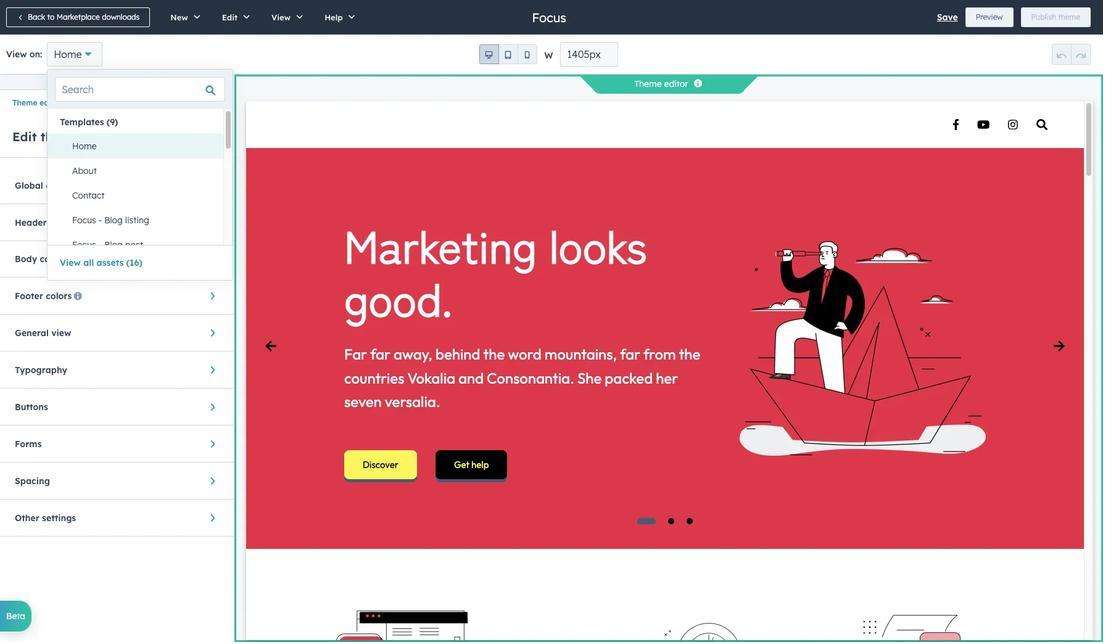Task type: vqa. For each thing, say whether or not it's contained in the screenshot.
"marketplace"
yes



Task type: describe. For each thing, give the bounding box(es) containing it.
back to marketplace downloads
[[28, 12, 140, 22]]

colors for global colors
[[46, 180, 72, 192]]

view for view on:
[[6, 49, 27, 60]]

theme for edit
[[41, 129, 79, 144]]

view all assets (16)
[[60, 257, 143, 268]]

downloads
[[102, 12, 140, 22]]

theme for publish
[[1059, 12, 1081, 22]]

edit for edit
[[222, 12, 238, 22]]

global colors
[[15, 180, 72, 192]]

view all assets (16) button
[[60, 256, 143, 270]]

back
[[28, 12, 45, 22]]

focus - blog listing
[[72, 215, 149, 226]]

publish
[[1032, 12, 1057, 22]]

focus for focus - blog listing
[[72, 215, 96, 226]]

edit for edit theme settings
[[12, 129, 37, 144]]

contact button
[[60, 183, 223, 208]]

blog for listing
[[104, 215, 123, 226]]

new button
[[158, 0, 209, 35]]

- for post
[[99, 239, 102, 251]]

help button
[[312, 0, 364, 35]]

body
[[15, 254, 37, 265]]

1 horizontal spatial theme editor
[[635, 78, 689, 89]]

forms
[[15, 439, 42, 450]]

on:
[[29, 49, 42, 60]]

view
[[51, 328, 71, 339]]

theme editor navigation
[[0, 95, 234, 111]]

theme inside navigation
[[12, 98, 37, 108]]

0 vertical spatial editor
[[664, 78, 689, 89]]

save button
[[937, 10, 958, 25]]

focus for focus
[[532, 10, 567, 25]]

(16)
[[126, 257, 143, 268]]

about
[[72, 165, 97, 177]]

caret image for spacing
[[207, 478, 219, 485]]

templates
[[60, 117, 104, 128]]

- for listing
[[99, 215, 102, 226]]

view button
[[259, 0, 312, 35]]

new
[[171, 12, 188, 22]]

home button
[[60, 134, 223, 159]]

edit theme settings
[[12, 129, 132, 144]]

publish theme
[[1032, 12, 1081, 22]]



Task type: locate. For each thing, give the bounding box(es) containing it.
focus
[[532, 10, 567, 25], [72, 215, 96, 226], [72, 239, 96, 251]]

home inside button
[[72, 141, 97, 152]]

back to marketplace downloads button
[[6, 7, 150, 27]]

0 horizontal spatial group
[[479, 44, 537, 64]]

1 blog from the top
[[104, 215, 123, 226]]

group down publish theme button
[[1052, 44, 1091, 65]]

group left "w"
[[479, 44, 537, 64]]

0 horizontal spatial settings
[[42, 513, 76, 524]]

colors right the "body"
[[40, 254, 66, 265]]

1 vertical spatial theme
[[41, 129, 79, 144]]

W text field
[[561, 42, 618, 67]]

1 horizontal spatial group
[[1052, 44, 1091, 65]]

colors for body colors
[[40, 254, 66, 265]]

2 vertical spatial view
[[60, 257, 81, 268]]

1 horizontal spatial edit
[[222, 12, 238, 22]]

1 vertical spatial view
[[6, 49, 27, 60]]

home down templates
[[72, 141, 97, 152]]

settings
[[83, 129, 132, 144], [42, 513, 76, 524]]

theme editor
[[635, 78, 689, 89], [12, 98, 62, 108]]

focus up 'all'
[[72, 239, 96, 251]]

- up focus - blog post
[[99, 215, 102, 226]]

beta button
[[0, 601, 32, 632]]

0 vertical spatial edit
[[222, 12, 238, 22]]

1 caret image from the top
[[207, 404, 219, 411]]

3 caret image from the top
[[207, 367, 219, 374]]

edit button
[[209, 0, 259, 35]]

(9)
[[107, 117, 118, 128]]

typography
[[15, 365, 67, 376]]

colors right the footer
[[46, 291, 72, 302]]

0 vertical spatial -
[[99, 215, 102, 226]]

2 horizontal spatial view
[[272, 12, 291, 22]]

post
[[125, 239, 143, 251]]

marketplace
[[57, 12, 100, 22]]

2 caret image from the top
[[207, 330, 219, 337]]

beta
[[6, 611, 25, 622]]

2 - from the top
[[99, 239, 102, 251]]

templates (9)
[[60, 117, 118, 128]]

1 vertical spatial home
[[72, 141, 97, 152]]

body colors button
[[15, 242, 219, 277]]

1 horizontal spatial view
[[60, 257, 81, 268]]

contact
[[72, 190, 105, 201]]

spacing
[[15, 476, 50, 487]]

footer
[[15, 291, 43, 302]]

1 vertical spatial theme
[[12, 98, 37, 108]]

global
[[15, 180, 43, 192]]

colors inside 'dropdown button'
[[40, 254, 66, 265]]

colors right header
[[49, 217, 75, 228]]

focus up "w"
[[532, 10, 567, 25]]

2 vertical spatial caret image
[[207, 367, 219, 374]]

focus - blog post button
[[60, 233, 223, 257]]

4 caret image from the top
[[207, 515, 219, 522]]

theme editor inside the theme editor navigation
[[12, 98, 62, 108]]

focus - blog post
[[72, 239, 143, 251]]

0 horizontal spatial editor
[[40, 98, 62, 108]]

all
[[83, 257, 94, 268]]

view left 'all'
[[60, 257, 81, 268]]

general view
[[15, 328, 71, 339]]

0 vertical spatial caret image
[[207, 293, 219, 300]]

caret image for other settings
[[207, 515, 219, 522]]

preview
[[976, 12, 1003, 22]]

2 blog from the top
[[104, 239, 123, 251]]

theme down templates
[[41, 129, 79, 144]]

editor inside navigation
[[40, 98, 62, 108]]

1 vertical spatial blog
[[104, 239, 123, 251]]

listing
[[125, 215, 149, 226]]

-
[[99, 215, 102, 226], [99, 239, 102, 251]]

caret image for forms
[[207, 441, 219, 448]]

caret image
[[207, 293, 219, 300], [207, 330, 219, 337], [207, 367, 219, 374]]

2 vertical spatial focus
[[72, 239, 96, 251]]

0 horizontal spatial theme
[[41, 129, 79, 144]]

0 vertical spatial home
[[54, 48, 82, 60]]

focus inside button
[[72, 239, 96, 251]]

1 vertical spatial edit
[[12, 129, 37, 144]]

help
[[325, 12, 343, 22]]

assets
[[97, 257, 124, 268]]

editor
[[664, 78, 689, 89], [40, 98, 62, 108]]

view on:
[[6, 49, 42, 60]]

save
[[937, 12, 958, 23]]

1 horizontal spatial settings
[[83, 129, 132, 144]]

global colors button
[[15, 168, 219, 204]]

view for view
[[272, 12, 291, 22]]

blog for post
[[104, 239, 123, 251]]

blog up "assets" on the top left of the page
[[104, 239, 123, 251]]

1 horizontal spatial theme
[[1059, 12, 1081, 22]]

blog
[[104, 215, 123, 226], [104, 239, 123, 251]]

Search search field
[[55, 77, 225, 102]]

colors for header colors
[[49, 217, 75, 228]]

colors
[[46, 180, 72, 192], [49, 217, 75, 228], [40, 254, 66, 265], [46, 291, 72, 302]]

view
[[272, 12, 291, 22], [6, 49, 27, 60], [60, 257, 81, 268]]

colors inside dropdown button
[[46, 180, 72, 192]]

home
[[54, 48, 82, 60], [72, 141, 97, 152]]

focus - blog listing button
[[60, 208, 223, 233]]

1 vertical spatial editor
[[40, 98, 62, 108]]

1 vertical spatial -
[[99, 239, 102, 251]]

other
[[15, 513, 39, 524]]

0 vertical spatial settings
[[83, 129, 132, 144]]

focus for focus - blog post
[[72, 239, 96, 251]]

1 vertical spatial caret image
[[207, 330, 219, 337]]

theme
[[1059, 12, 1081, 22], [41, 129, 79, 144]]

0 horizontal spatial theme
[[12, 98, 37, 108]]

group
[[1052, 44, 1091, 65], [479, 44, 537, 64]]

0 vertical spatial theme
[[1059, 12, 1081, 22]]

about button
[[60, 159, 223, 183]]

settings down (9)
[[83, 129, 132, 144]]

blog left listing at the left of page
[[104, 215, 123, 226]]

theme right publish
[[1059, 12, 1081, 22]]

edit right new button
[[222, 12, 238, 22]]

theme inside button
[[1059, 12, 1081, 22]]

1 vertical spatial settings
[[42, 513, 76, 524]]

edit
[[222, 12, 238, 22], [12, 129, 37, 144]]

0 horizontal spatial view
[[6, 49, 27, 60]]

home right on:
[[54, 48, 82, 60]]

edit inside button
[[222, 12, 238, 22]]

other settings
[[15, 513, 76, 524]]

0 horizontal spatial edit
[[12, 129, 37, 144]]

body colors
[[15, 254, 66, 265]]

buttons
[[15, 402, 48, 413]]

w
[[545, 50, 553, 61]]

footer colors
[[15, 291, 72, 302]]

preview button
[[966, 7, 1014, 27]]

header colors
[[15, 217, 75, 228]]

0 vertical spatial theme
[[635, 78, 662, 89]]

view inside view all assets (16) button
[[60, 257, 81, 268]]

0 vertical spatial focus
[[532, 10, 567, 25]]

theme
[[635, 78, 662, 89], [12, 98, 37, 108]]

caret image for general view
[[207, 330, 219, 337]]

0 vertical spatial view
[[272, 12, 291, 22]]

colors right global
[[46, 180, 72, 192]]

caret image
[[207, 404, 219, 411], [207, 441, 219, 448], [207, 478, 219, 485], [207, 515, 219, 522]]

view left on:
[[6, 49, 27, 60]]

to
[[47, 12, 54, 22]]

home button
[[47, 42, 102, 67]]

settings right "other"
[[42, 513, 76, 524]]

caret image for typography
[[207, 367, 219, 374]]

home inside dropdown button
[[54, 48, 82, 60]]

1 horizontal spatial theme
[[635, 78, 662, 89]]

templates (9) button
[[48, 112, 223, 133]]

- up 'view all assets (16)' at the left of page
[[99, 239, 102, 251]]

edit down theme editor button
[[12, 129, 37, 144]]

1 caret image from the top
[[207, 293, 219, 300]]

1 vertical spatial theme editor
[[12, 98, 62, 108]]

2 caret image from the top
[[207, 441, 219, 448]]

1 horizontal spatial editor
[[664, 78, 689, 89]]

0 vertical spatial blog
[[104, 215, 123, 226]]

view inside "view" button
[[272, 12, 291, 22]]

caret image for buttons
[[207, 404, 219, 411]]

0 horizontal spatial theme editor
[[12, 98, 62, 108]]

3 caret image from the top
[[207, 478, 219, 485]]

1 - from the top
[[99, 215, 102, 226]]

0 vertical spatial theme editor
[[635, 78, 689, 89]]

1 vertical spatial focus
[[72, 215, 96, 226]]

view right edit button
[[272, 12, 291, 22]]

header
[[15, 217, 47, 228]]

theme editor button
[[12, 98, 62, 108]]

focus down contact
[[72, 215, 96, 226]]

publish theme button
[[1021, 7, 1091, 27]]

colors for footer colors
[[46, 291, 72, 302]]

general
[[15, 328, 49, 339]]

focus inside focus - blog listing button
[[72, 215, 96, 226]]

view for view all assets (16)
[[60, 257, 81, 268]]



